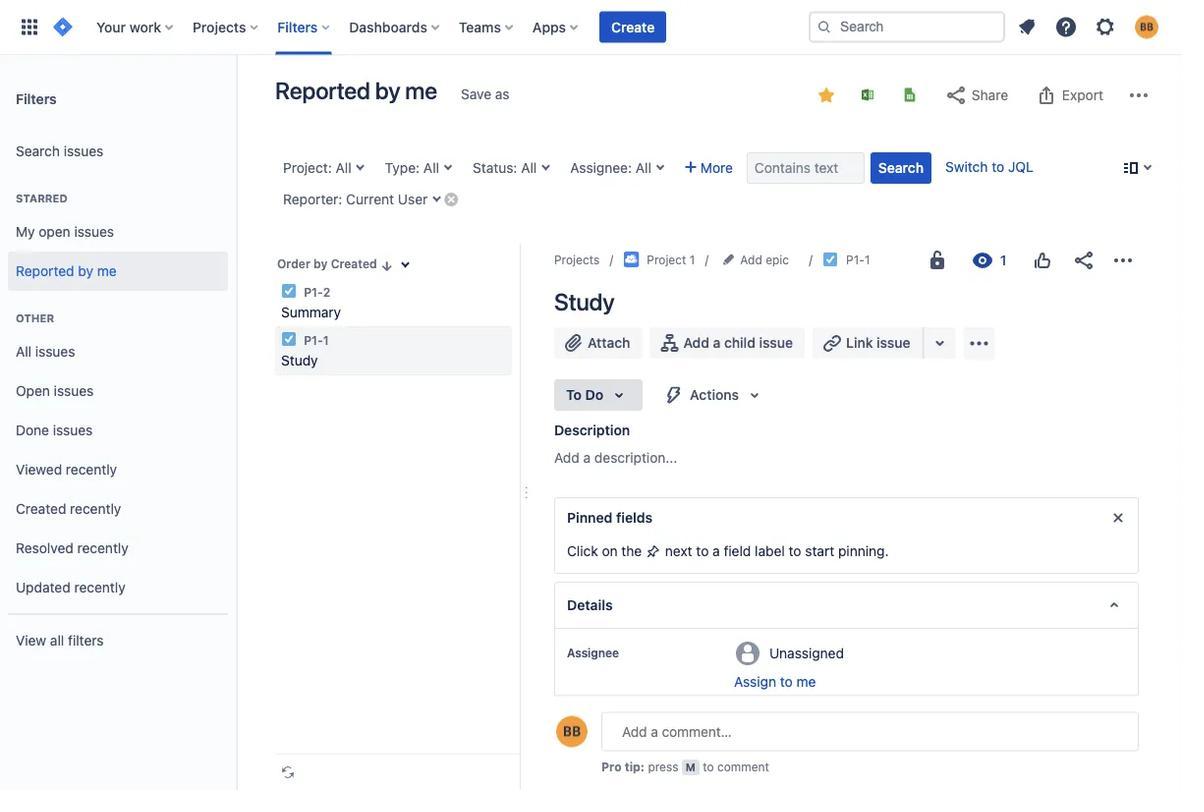 Task type: describe. For each thing, give the bounding box(es) containing it.
all issues link
[[8, 332, 228, 372]]

create
[[611, 19, 655, 35]]

m
[[686, 761, 696, 774]]

more button
[[677, 152, 741, 184]]

label
[[755, 543, 785, 559]]

projects for 'projects' popup button
[[193, 19, 246, 35]]

link web pages and more image
[[928, 331, 952, 355]]

all for status: all
[[521, 160, 537, 176]]

a for child
[[713, 335, 721, 351]]

profile image of bob builder image
[[556, 716, 588, 748]]

search for search issues
[[16, 143, 60, 159]]

view all filters link
[[8, 621, 228, 661]]

small image
[[379, 258, 395, 274]]

current
[[346, 191, 394, 207]]

starred
[[16, 192, 68, 205]]

create button
[[600, 11, 667, 43]]

open issues
[[16, 383, 94, 399]]

save as
[[461, 86, 510, 102]]

assignee: all
[[570, 160, 652, 176]]

project:
[[283, 160, 332, 176]]

other group
[[8, 291, 228, 613]]

resolved
[[16, 540, 74, 556]]

created recently
[[16, 501, 121, 517]]

more
[[701, 160, 733, 176]]

assignee:
[[570, 160, 632, 176]]

recently for resolved recently
[[77, 540, 129, 556]]

done issues
[[16, 422, 93, 438]]

to for a
[[696, 543, 709, 559]]

issues for open issues
[[54, 383, 94, 399]]

type:
[[385, 160, 420, 176]]

projects button
[[187, 11, 266, 43]]

next to a field label to start pinning.
[[662, 543, 889, 559]]

banner containing your work
[[0, 0, 1182, 55]]

done
[[16, 422, 49, 438]]

export
[[1062, 87, 1104, 103]]

project: all
[[283, 160, 352, 176]]

assign
[[734, 674, 777, 690]]

switch to jql link
[[946, 159, 1034, 175]]

filters
[[68, 633, 104, 649]]

summary
[[281, 304, 341, 320]]

p1-2
[[301, 285, 331, 299]]

assign to me button
[[734, 672, 1119, 692]]

your work
[[96, 19, 161, 35]]

copy link to issue image
[[866, 252, 882, 267]]

issues for done issues
[[53, 422, 93, 438]]

no restrictions image
[[926, 249, 950, 272]]

small image
[[819, 87, 835, 103]]

dashboards button
[[343, 11, 447, 43]]

help image
[[1055, 15, 1078, 39]]

0 horizontal spatial p1-1
[[301, 333, 329, 347]]

p1- for summary
[[304, 285, 323, 299]]

all for assignee: all
[[636, 160, 652, 176]]

reporter:
[[283, 191, 342, 207]]

add for add a child issue
[[684, 335, 710, 351]]

settings image
[[1094, 15, 1118, 39]]

pro
[[602, 760, 622, 774]]

search issues link
[[8, 132, 228, 171]]

reported by me link
[[8, 252, 228, 291]]

all issues
[[16, 344, 75, 360]]

add for add a description...
[[554, 450, 580, 466]]

open issues link
[[8, 372, 228, 411]]

issues inside starred group
[[74, 224, 114, 240]]

recently for updated recently
[[74, 580, 125, 596]]

other
[[16, 312, 54, 325]]

updated
[[16, 580, 71, 596]]

search issues
[[16, 143, 104, 159]]

assignee
[[567, 646, 619, 660]]

issues for all issues
[[35, 344, 75, 360]]

Search issues using keywords text field
[[747, 152, 865, 184]]

comment
[[717, 760, 769, 774]]

type: all
[[385, 160, 439, 176]]

0 horizontal spatial study
[[281, 352, 318, 369]]

0 vertical spatial p1-
[[846, 253, 865, 266]]

epic
[[766, 253, 789, 266]]

task image
[[281, 283, 297, 299]]

0 vertical spatial p1-1
[[846, 253, 870, 266]]

open
[[39, 224, 70, 240]]

add app image
[[968, 332, 991, 355]]

share
[[972, 87, 1009, 103]]

to right m
[[703, 760, 714, 774]]

share image
[[1072, 249, 1096, 272]]

add a child issue
[[684, 335, 793, 351]]

remove criteria image
[[444, 191, 459, 207]]

all
[[50, 633, 64, 649]]

Search field
[[809, 11, 1006, 43]]

2 issue from the left
[[877, 335, 911, 351]]

teams button
[[453, 11, 521, 43]]

next
[[665, 543, 693, 559]]

apps
[[533, 19, 566, 35]]

share link
[[935, 80, 1018, 111]]

project 1 link
[[623, 250, 695, 270]]

projects link
[[554, 250, 600, 270]]

resolved recently
[[16, 540, 129, 556]]

actions
[[690, 387, 739, 403]]

to
[[566, 387, 582, 403]]

to left start
[[789, 543, 802, 559]]

all for project: all
[[336, 160, 352, 176]]

done issues link
[[8, 411, 228, 450]]

description
[[554, 422, 630, 438]]

viewed
[[16, 462, 62, 478]]

all for type: all
[[424, 160, 439, 176]]

add epic button
[[719, 250, 795, 270]]

starred group
[[8, 171, 228, 297]]

pro tip: press m to comment
[[602, 760, 769, 774]]

view
[[16, 633, 46, 649]]

order by created link
[[275, 252, 397, 275]]

labels
[[567, 713, 604, 726]]

click on the
[[567, 543, 646, 559]]

Add a comment… field
[[602, 712, 1139, 751]]

primary element
[[12, 0, 809, 55]]

created recently link
[[8, 490, 228, 529]]



Task type: vqa. For each thing, say whether or not it's contained in the screenshot.
the top Space
no



Task type: locate. For each thing, give the bounding box(es) containing it.
search left switch
[[879, 160, 924, 176]]

me left save
[[405, 77, 437, 104]]

me inside button
[[797, 674, 816, 690]]

by
[[375, 77, 400, 104], [314, 257, 328, 271], [78, 263, 93, 279]]

1 horizontal spatial created
[[331, 257, 377, 271]]

attach
[[588, 335, 631, 351]]

add a child issue button
[[650, 327, 805, 359]]

dashboards
[[349, 19, 427, 35]]

sidebar navigation image
[[214, 79, 258, 118]]

1 horizontal spatial task image
[[823, 252, 838, 268]]

project
[[647, 253, 686, 266]]

recently for created recently
[[70, 501, 121, 517]]

projects left project 1 icon
[[554, 253, 600, 266]]

0 vertical spatial filters
[[278, 19, 318, 35]]

1 vertical spatial a
[[583, 450, 591, 466]]

attach button
[[554, 327, 642, 359]]

0 vertical spatial projects
[[193, 19, 246, 35]]

my
[[16, 224, 35, 240]]

appswitcher icon image
[[18, 15, 41, 39]]

1 horizontal spatial add
[[684, 335, 710, 351]]

created inside other group
[[16, 501, 66, 517]]

0 horizontal spatial by
[[78, 263, 93, 279]]

a left field
[[713, 543, 720, 559]]

reporter: current user
[[283, 191, 428, 207]]

a down description
[[583, 450, 591, 466]]

to
[[992, 159, 1005, 175], [696, 543, 709, 559], [789, 543, 802, 559], [780, 674, 793, 690], [703, 760, 714, 774]]

search up starred
[[16, 143, 60, 159]]

issues right open
[[54, 383, 94, 399]]

1 vertical spatial filters
[[16, 90, 57, 106]]

a
[[713, 335, 721, 351], [583, 450, 591, 466], [713, 543, 720, 559]]

2 horizontal spatial add
[[740, 253, 763, 266]]

1 vertical spatial p1-1
[[301, 333, 329, 347]]

the
[[622, 543, 642, 559]]

all down the other
[[16, 344, 32, 360]]

0 horizontal spatial 1
[[323, 333, 329, 347]]

reported down filters dropdown button
[[275, 77, 370, 104]]

me down the unassigned
[[797, 674, 816, 690]]

by down dashboards
[[375, 77, 400, 104]]

0 vertical spatial created
[[331, 257, 377, 271]]

1 vertical spatial created
[[16, 501, 66, 517]]

1 horizontal spatial reported by me
[[275, 77, 437, 104]]

1 horizontal spatial study
[[554, 288, 615, 316]]

filters inside dropdown button
[[278, 19, 318, 35]]

me
[[405, 77, 437, 104], [97, 263, 117, 279], [797, 674, 816, 690]]

add a description...
[[554, 450, 678, 466]]

projects inside popup button
[[193, 19, 246, 35]]

unassigned
[[770, 645, 844, 661]]

search for search
[[879, 160, 924, 176]]

by for reported by me link at the top left of the page
[[78, 263, 93, 279]]

1 vertical spatial projects
[[554, 253, 600, 266]]

0 horizontal spatial reported by me
[[16, 263, 117, 279]]

0 vertical spatial a
[[713, 335, 721, 351]]

reported by me
[[275, 77, 437, 104], [16, 263, 117, 279]]

reported inside reported by me link
[[16, 263, 74, 279]]

0 horizontal spatial filters
[[16, 90, 57, 106]]

reported down "open"
[[16, 263, 74, 279]]

click
[[567, 543, 598, 559]]

task image left the p1-1 link
[[823, 252, 838, 268]]

by right order at the top left of the page
[[314, 257, 328, 271]]

to inside button
[[780, 674, 793, 690]]

p1-1 left no restrictions icon
[[846, 253, 870, 266]]

1 horizontal spatial search
[[879, 160, 924, 176]]

save
[[461, 86, 492, 102]]

to for me
[[780, 674, 793, 690]]

save as button
[[451, 79, 520, 110]]

reported by me down the my open issues
[[16, 263, 117, 279]]

0 horizontal spatial task image
[[281, 331, 297, 347]]

p1- up summary
[[304, 285, 323, 299]]

to left jql
[[992, 159, 1005, 175]]

task image
[[823, 252, 838, 268], [281, 331, 297, 347]]

1 vertical spatial p1-
[[304, 285, 323, 299]]

1 vertical spatial reported by me
[[16, 263, 117, 279]]

1 right project
[[690, 253, 695, 266]]

2 horizontal spatial me
[[797, 674, 816, 690]]

recently
[[66, 462, 117, 478], [70, 501, 121, 517], [77, 540, 129, 556], [74, 580, 125, 596]]

view all filters
[[16, 633, 104, 649]]

switch to jql
[[946, 159, 1034, 175]]

all up reporter: current user
[[336, 160, 352, 176]]

1
[[690, 253, 695, 266], [865, 253, 870, 266], [323, 333, 329, 347]]

issues down the other
[[35, 344, 75, 360]]

issues
[[64, 143, 104, 159], [74, 224, 114, 240], [35, 344, 75, 360], [54, 383, 94, 399], [53, 422, 93, 438]]

switch
[[946, 159, 988, 175]]

all inside "all issues" link
[[16, 344, 32, 360]]

apps button
[[527, 11, 586, 43]]

0 horizontal spatial reported
[[16, 263, 74, 279]]

1 horizontal spatial 1
[[690, 253, 695, 266]]

recently for viewed recently
[[66, 462, 117, 478]]

task image down summary
[[281, 331, 297, 347]]

issues up viewed recently
[[53, 422, 93, 438]]

2 horizontal spatial 1
[[865, 253, 870, 266]]

0 horizontal spatial search
[[16, 143, 60, 159]]

add epic
[[740, 253, 789, 266]]

0 vertical spatial reported
[[275, 77, 370, 104]]

1 vertical spatial study
[[281, 352, 318, 369]]

study down summary
[[281, 352, 318, 369]]

issue right link
[[877, 335, 911, 351]]

p1- for study
[[304, 333, 323, 347]]

1 left no restrictions icon
[[865, 253, 870, 266]]

your work button
[[90, 11, 181, 43]]

search image
[[817, 19, 833, 35]]

add down description
[[554, 450, 580, 466]]

press
[[648, 760, 679, 774]]

me down my open issues link on the top of the page
[[97, 263, 117, 279]]

viewed recently
[[16, 462, 117, 478]]

recently down viewed recently link
[[70, 501, 121, 517]]

2 vertical spatial a
[[713, 543, 720, 559]]

0 vertical spatial task image
[[823, 252, 838, 268]]

description...
[[595, 450, 678, 466]]

updated recently
[[16, 580, 125, 596]]

2 vertical spatial me
[[797, 674, 816, 690]]

0 horizontal spatial me
[[97, 263, 117, 279]]

issues up starred
[[64, 143, 104, 159]]

a for description...
[[583, 450, 591, 466]]

recently down resolved recently link
[[74, 580, 125, 596]]

0 vertical spatial reported by me
[[275, 77, 437, 104]]

1 vertical spatial task image
[[281, 331, 297, 347]]

to right assign
[[780, 674, 793, 690]]

fields
[[616, 510, 653, 526]]

1 vertical spatial add
[[684, 335, 710, 351]]

hide message image
[[1107, 506, 1130, 530]]

actions image
[[1112, 249, 1135, 272]]

1 horizontal spatial p1-1
[[846, 253, 870, 266]]

1 vertical spatial me
[[97, 263, 117, 279]]

issues for search issues
[[64, 143, 104, 159]]

recently down created recently link
[[77, 540, 129, 556]]

1 issue from the left
[[759, 335, 793, 351]]

none
[[734, 711, 768, 727]]

open
[[16, 383, 50, 399]]

by for order by created link
[[314, 257, 328, 271]]

2 vertical spatial add
[[554, 450, 580, 466]]

add left child
[[684, 335, 710, 351]]

0 horizontal spatial created
[[16, 501, 66, 517]]

tip:
[[625, 760, 645, 774]]

actions button
[[651, 379, 778, 411]]

my open issues link
[[8, 212, 228, 252]]

0 horizontal spatial add
[[554, 450, 580, 466]]

updated recently link
[[8, 568, 228, 607]]

field
[[724, 543, 751, 559]]

reporter
[[567, 756, 617, 770]]

a left child
[[713, 335, 721, 351]]

issues inside 'link'
[[53, 422, 93, 438]]

reported by me inside starred group
[[16, 263, 117, 279]]

2 horizontal spatial by
[[375, 77, 400, 104]]

search
[[16, 143, 60, 159], [879, 160, 924, 176]]

assign to me
[[734, 674, 816, 690]]

1 down summary
[[323, 333, 329, 347]]

1 horizontal spatial filters
[[278, 19, 318, 35]]

status: all
[[473, 160, 537, 176]]

add left epic
[[740, 253, 763, 266]]

to do
[[566, 387, 604, 403]]

0 horizontal spatial projects
[[193, 19, 246, 35]]

issues right "open"
[[74, 224, 114, 240]]

1 horizontal spatial issue
[[877, 335, 911, 351]]

jira software image
[[51, 15, 75, 39], [51, 15, 75, 39]]

order
[[277, 257, 311, 271]]

1 horizontal spatial reported
[[275, 77, 370, 104]]

order by created
[[277, 257, 377, 271]]

resolved recently link
[[8, 529, 228, 568]]

p1- left copy link to issue icon
[[846, 253, 865, 266]]

all right assignee: at the top of page
[[636, 160, 652, 176]]

me inside starred group
[[97, 263, 117, 279]]

1 horizontal spatial by
[[314, 257, 328, 271]]

filters button
[[272, 11, 337, 43]]

projects for projects link
[[554, 253, 600, 266]]

0 vertical spatial study
[[554, 288, 615, 316]]

p1-1 down summary
[[301, 333, 329, 347]]

do
[[585, 387, 604, 403]]

0 horizontal spatial issue
[[759, 335, 793, 351]]

issue right child
[[759, 335, 793, 351]]

study down projects link
[[554, 288, 615, 316]]

pinned
[[567, 510, 613, 526]]

your profile and settings image
[[1135, 15, 1159, 39]]

teams
[[459, 19, 501, 35]]

0 vertical spatial add
[[740, 253, 763, 266]]

p1-
[[846, 253, 865, 266], [304, 285, 323, 299], [304, 333, 323, 347]]

1 horizontal spatial me
[[405, 77, 437, 104]]

details element
[[554, 582, 1139, 629]]

link issue
[[846, 335, 911, 351]]

created left small image
[[331, 257, 377, 271]]

add inside button
[[684, 335, 710, 351]]

add for add epic
[[740, 253, 763, 266]]

project 1 image
[[623, 252, 639, 268]]

recently up created recently
[[66, 462, 117, 478]]

details
[[567, 597, 613, 613]]

link
[[846, 335, 873, 351]]

pinned fields
[[567, 510, 653, 526]]

open in microsoft excel image
[[860, 87, 876, 103]]

search inside button
[[879, 160, 924, 176]]

by inside starred group
[[78, 263, 93, 279]]

to for jql
[[992, 159, 1005, 175]]

projects up sidebar navigation icon
[[193, 19, 246, 35]]

p1- down summary
[[304, 333, 323, 347]]

add inside dropdown button
[[740, 253, 763, 266]]

reported by me down dashboards
[[275, 77, 437, 104]]

assignee pin to top. only you can see pinned fields. image
[[623, 645, 639, 661]]

p1-1 link
[[846, 250, 870, 270]]

2 vertical spatial p1-
[[304, 333, 323, 347]]

all right type:
[[424, 160, 439, 176]]

1 horizontal spatial projects
[[554, 253, 600, 266]]

export button
[[1025, 80, 1114, 111]]

created down viewed
[[16, 501, 66, 517]]

link issue button
[[813, 327, 924, 359]]

status:
[[473, 160, 517, 176]]

0 vertical spatial me
[[405, 77, 437, 104]]

notifications image
[[1015, 15, 1039, 39]]

all right status:
[[521, 160, 537, 176]]

vote options: no one has voted for this issue yet. image
[[1031, 249, 1055, 272]]

banner
[[0, 0, 1182, 55]]

filters up search issues
[[16, 90, 57, 106]]

open in google sheets image
[[902, 87, 918, 103]]

pinning.
[[838, 543, 889, 559]]

by down the my open issues
[[78, 263, 93, 279]]

a inside button
[[713, 335, 721, 351]]

1 vertical spatial reported
[[16, 263, 74, 279]]

search button
[[871, 152, 932, 184]]

my open issues
[[16, 224, 114, 240]]

user
[[398, 191, 428, 207]]

to right next at the bottom
[[696, 543, 709, 559]]

filters right 'projects' popup button
[[278, 19, 318, 35]]

p1-1
[[846, 253, 870, 266], [301, 333, 329, 347]]



